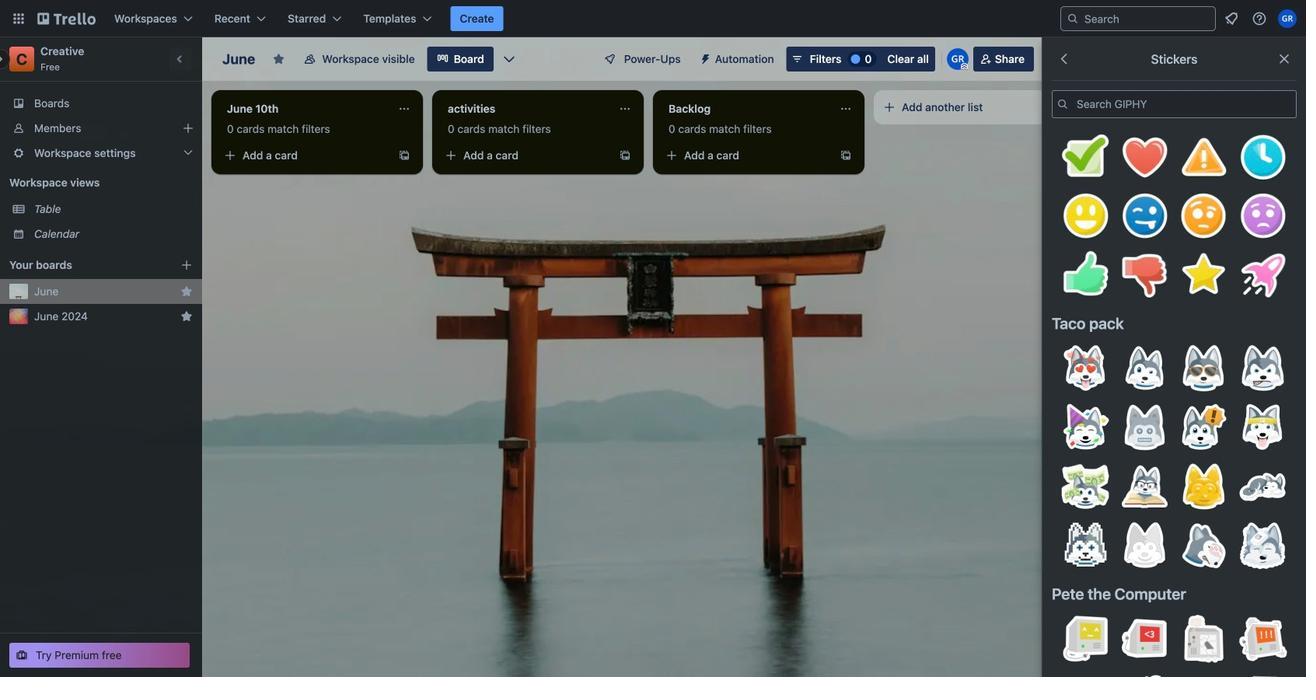 Task type: locate. For each thing, give the bounding box(es) containing it.
frown image
[[1238, 191, 1288, 241], [1238, 191, 1288, 241]]

2 starred icon image from the top
[[180, 310, 193, 323]]

thumbsdown image
[[1120, 250, 1170, 300], [1120, 250, 1170, 300]]

thumbsup image
[[1061, 250, 1111, 300], [1061, 250, 1111, 300]]

Board name text field
[[215, 47, 263, 72]]

None text field
[[439, 96, 613, 121], [659, 96, 833, 121], [439, 96, 613, 121], [659, 96, 833, 121]]

2 create from template… image from the left
[[619, 149, 631, 162]]

greg robinson (gregrobinson96) image
[[947, 48, 969, 70]]

None text field
[[218, 96, 392, 121]]

greg robinson (gregrobinson96) image
[[1278, 9, 1297, 28]]

2 horizontal spatial create from template… image
[[840, 149, 852, 162]]

huh image
[[1179, 191, 1229, 241], [1179, 191, 1229, 241]]

this member is an admin of this board. image
[[961, 63, 968, 70]]

rocketship image
[[1238, 250, 1288, 300], [1238, 250, 1288, 300]]

1 horizontal spatial create from template… image
[[619, 149, 631, 162]]

back to home image
[[37, 6, 96, 31]]

customize views image
[[501, 51, 517, 67]]

heart image
[[1120, 132, 1170, 182], [1120, 132, 1170, 182]]

Search field
[[1079, 8, 1215, 30]]

0 vertical spatial starred icon image
[[180, 285, 193, 298]]

add board image
[[180, 259, 193, 271]]

0 horizontal spatial create from template… image
[[398, 149, 411, 162]]

clock image
[[1238, 132, 1288, 182], [1238, 132, 1288, 182]]

Search GIPHY text field
[[1052, 90, 1297, 118]]

laugh image
[[1120, 191, 1170, 241], [1120, 191, 1170, 241]]

star image
[[1179, 250, 1229, 300], [1179, 250, 1229, 300]]

check image
[[1061, 132, 1111, 182], [1061, 132, 1111, 182]]

1 starred icon image from the top
[[180, 285, 193, 298]]

1 vertical spatial starred icon image
[[180, 310, 193, 323]]

create from template… image
[[398, 149, 411, 162], [619, 149, 631, 162], [840, 149, 852, 162]]

starred icon image
[[180, 285, 193, 298], [180, 310, 193, 323]]

smile image
[[1061, 191, 1111, 241], [1061, 191, 1111, 241]]

star or unstar board image
[[272, 53, 285, 65]]

0 notifications image
[[1222, 9, 1241, 28]]

warning image
[[1179, 132, 1229, 182], [1179, 132, 1229, 182]]



Task type: vqa. For each thing, say whether or not it's contained in the screenshot.
Call
no



Task type: describe. For each thing, give the bounding box(es) containing it.
open information menu image
[[1252, 11, 1267, 26]]

workspace navigation collapse icon image
[[169, 48, 191, 70]]

1 create from template… image from the left
[[398, 149, 411, 162]]

sm image
[[693, 47, 715, 68]]

your boards with 2 items element
[[9, 256, 157, 274]]

3 create from template… image from the left
[[840, 149, 852, 162]]

search image
[[1067, 12, 1079, 25]]

primary element
[[0, 0, 1306, 37]]



